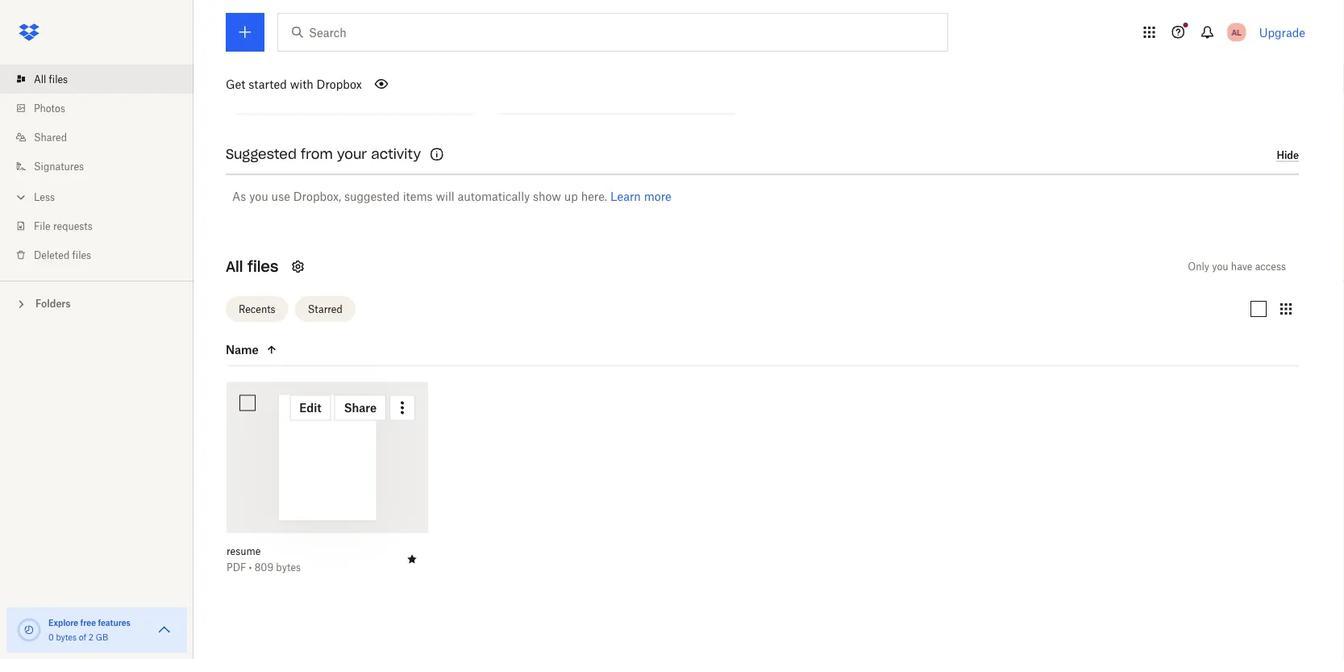 Task type: describe. For each thing, give the bounding box(es) containing it.
Search in folder "Dropbox" text field
[[309, 23, 915, 41]]

signatures
[[34, 160, 84, 172]]

share files with anyone and control edit or view access.
[[505, 38, 722, 66]]

photos
[[34, 102, 65, 114]]

all files inside list item
[[34, 73, 68, 85]]

install on desktop to work on files offline and stay synced.
[[242, 38, 447, 66]]

photos link
[[13, 94, 194, 123]]

automatically
[[458, 190, 530, 204]]

suggested
[[344, 190, 400, 204]]

deleted files link
[[13, 240, 194, 269]]

dropbox image
[[13, 16, 45, 48]]

list containing all files
[[0, 55, 194, 281]]

will
[[436, 190, 455, 204]]

hide button
[[1277, 149, 1299, 162]]

use
[[272, 190, 290, 204]]

up
[[564, 190, 578, 204]]

only
[[1188, 261, 1210, 273]]

of
[[79, 632, 86, 642]]

al
[[1232, 27, 1242, 37]]

2 on from the left
[[363, 38, 374, 50]]

access.
[[505, 54, 538, 66]]

files inside all files link
[[49, 73, 68, 85]]

suggested
[[226, 146, 297, 163]]

view
[[701, 38, 722, 50]]

control
[[634, 38, 666, 50]]

dropbox
[[317, 77, 362, 91]]

access
[[1256, 261, 1287, 273]]

pdf
[[227, 562, 246, 574]]

files left folder settings icon
[[248, 258, 279, 276]]

you for use
[[249, 190, 268, 204]]

features
[[98, 617, 131, 628]]

synced.
[[264, 54, 298, 66]]

edit button
[[290, 395, 331, 421]]

get
[[226, 77, 246, 91]]

signatures link
[[13, 152, 194, 181]]

file
[[34, 220, 51, 232]]

install
[[242, 38, 270, 50]]

share button
[[335, 395, 387, 421]]

809
[[255, 562, 274, 574]]

you for have
[[1213, 261, 1229, 273]]

folders
[[35, 298, 71, 310]]

share for share files with anyone and control edit or view access.
[[505, 38, 532, 50]]

folder settings image
[[288, 257, 308, 277]]

name
[[226, 343, 259, 357]]

edit
[[669, 38, 687, 50]]

free
[[80, 617, 96, 628]]

file requests link
[[13, 211, 194, 240]]

0
[[48, 632, 54, 642]]

hide
[[1277, 149, 1299, 161]]

show
[[533, 190, 561, 204]]

name button
[[226, 340, 361, 360]]

bytes for 809
[[276, 562, 301, 574]]

files inside install on desktop to work on files offline and stay synced.
[[377, 38, 396, 50]]

suggested from your activity
[[226, 146, 421, 163]]

resume button
[[227, 545, 393, 558]]

get started with dropbox
[[226, 77, 362, 91]]

and inside install on desktop to work on files offline and stay synced.
[[430, 38, 447, 50]]

edit
[[299, 401, 322, 415]]

here.
[[581, 190, 608, 204]]

to
[[326, 38, 335, 50]]

as
[[232, 190, 246, 204]]

recents
[[239, 303, 276, 315]]

bytes for 0
[[56, 632, 77, 642]]

stay
[[242, 54, 261, 66]]

more
[[644, 190, 672, 204]]



Task type: locate. For each thing, give the bounding box(es) containing it.
with for started
[[290, 77, 314, 91]]

0 horizontal spatial you
[[249, 190, 268, 204]]

1 and from the left
[[430, 38, 447, 50]]

on right work
[[363, 38, 374, 50]]

desktop
[[287, 38, 323, 50]]

1 horizontal spatial you
[[1213, 261, 1229, 273]]

bytes down explore
[[56, 632, 77, 642]]

started
[[249, 77, 287, 91]]

0 horizontal spatial share
[[344, 401, 377, 415]]

you right as
[[249, 190, 268, 204]]

0 vertical spatial all
[[34, 73, 46, 85]]

with left anyone
[[556, 38, 576, 50]]

shared
[[34, 131, 67, 143]]

1 vertical spatial bytes
[[56, 632, 77, 642]]

you left have
[[1213, 261, 1229, 273]]

with
[[556, 38, 576, 50], [290, 77, 314, 91]]

or
[[689, 38, 698, 50]]

1 horizontal spatial bytes
[[276, 562, 301, 574]]

share for share
[[344, 401, 377, 415]]

1 horizontal spatial on
[[363, 38, 374, 50]]

1 vertical spatial all files
[[226, 258, 279, 276]]

all up recents button
[[226, 258, 243, 276]]

0 horizontal spatial and
[[430, 38, 447, 50]]

all inside all files link
[[34, 73, 46, 85]]

0 horizontal spatial with
[[290, 77, 314, 91]]

activity
[[371, 146, 421, 163]]

0 vertical spatial all files
[[34, 73, 68, 85]]

1 vertical spatial with
[[290, 77, 314, 91]]

on up synced.
[[273, 38, 284, 50]]

starred button
[[295, 296, 356, 322]]

your
[[337, 146, 367, 163]]

list
[[0, 55, 194, 281]]

and
[[430, 38, 447, 50], [615, 38, 632, 50]]

from
[[301, 146, 333, 163]]

1 horizontal spatial and
[[615, 38, 632, 50]]

files up photos
[[49, 73, 68, 85]]

dropbox,
[[293, 190, 341, 204]]

1 horizontal spatial all files
[[226, 258, 279, 276]]

folders button
[[0, 291, 194, 315]]

starred
[[308, 303, 343, 315]]

0 horizontal spatial bytes
[[56, 632, 77, 642]]

files right deleted
[[72, 249, 91, 261]]

learn more link
[[611, 190, 672, 204]]

share inside share button
[[344, 401, 377, 415]]

all files
[[34, 73, 68, 85], [226, 258, 279, 276]]

bytes inside resume pdf • 809 bytes
[[276, 562, 301, 574]]

anyone
[[579, 38, 612, 50]]

and right offline
[[430, 38, 447, 50]]

with down synced.
[[290, 77, 314, 91]]

deleted
[[34, 249, 70, 261]]

all files link
[[13, 65, 194, 94]]

work
[[338, 38, 360, 50]]

0 vertical spatial with
[[556, 38, 576, 50]]

file, resume.pdf row
[[227, 382, 428, 585]]

1 horizontal spatial with
[[556, 38, 576, 50]]

you
[[249, 190, 268, 204], [1213, 261, 1229, 273]]

resume pdf • 809 bytes
[[227, 545, 301, 574]]

all up photos
[[34, 73, 46, 85]]

less
[[34, 191, 55, 203]]

as you use dropbox, suggested items will automatically show up here. learn more
[[232, 190, 672, 204]]

with inside share files with anyone and control edit or view access.
[[556, 38, 576, 50]]

bytes inside explore free features 0 bytes of 2 gb
[[56, 632, 77, 642]]

bytes right "809"
[[276, 562, 301, 574]]

share
[[505, 38, 532, 50], [344, 401, 377, 415]]

files inside deleted files link
[[72, 249, 91, 261]]

0 horizontal spatial all
[[34, 73, 46, 85]]

1 horizontal spatial all
[[226, 258, 243, 276]]

files
[[377, 38, 396, 50], [535, 38, 554, 50], [49, 73, 68, 85], [72, 249, 91, 261], [248, 258, 279, 276]]

•
[[249, 562, 252, 574]]

less image
[[13, 189, 29, 205]]

resume
[[227, 545, 261, 558]]

2 and from the left
[[615, 38, 632, 50]]

all files list item
[[0, 65, 194, 94]]

upgrade link
[[1260, 25, 1306, 39]]

have
[[1232, 261, 1253, 273]]

deleted files
[[34, 249, 91, 261]]

file requests
[[34, 220, 93, 232]]

0 horizontal spatial on
[[273, 38, 284, 50]]

all files up recents button
[[226, 258, 279, 276]]

bytes
[[276, 562, 301, 574], [56, 632, 77, 642]]

with for files
[[556, 38, 576, 50]]

on
[[273, 38, 284, 50], [363, 38, 374, 50]]

0 vertical spatial bytes
[[276, 562, 301, 574]]

1 vertical spatial share
[[344, 401, 377, 415]]

upgrade
[[1260, 25, 1306, 39]]

0 vertical spatial share
[[505, 38, 532, 50]]

gb
[[96, 632, 108, 642]]

1 horizontal spatial share
[[505, 38, 532, 50]]

and left control
[[615, 38, 632, 50]]

share up the access.
[[505, 38, 532, 50]]

and inside share files with anyone and control edit or view access.
[[615, 38, 632, 50]]

files inside share files with anyone and control edit or view access.
[[535, 38, 554, 50]]

recents button
[[226, 296, 288, 322]]

only you have access
[[1188, 261, 1287, 273]]

all
[[34, 73, 46, 85], [226, 258, 243, 276]]

items
[[403, 190, 433, 204]]

0 vertical spatial you
[[249, 190, 268, 204]]

explore
[[48, 617, 78, 628]]

files left offline
[[377, 38, 396, 50]]

1 on from the left
[[273, 38, 284, 50]]

shared link
[[13, 123, 194, 152]]

al button
[[1224, 19, 1250, 45]]

explore free features 0 bytes of 2 gb
[[48, 617, 131, 642]]

files up the access.
[[535, 38, 554, 50]]

1 vertical spatial all
[[226, 258, 243, 276]]

1 vertical spatial you
[[1213, 261, 1229, 273]]

0 horizontal spatial all files
[[34, 73, 68, 85]]

offline
[[399, 38, 427, 50]]

2
[[89, 632, 94, 642]]

share inside share files with anyone and control edit or view access.
[[505, 38, 532, 50]]

share right "edit"
[[344, 401, 377, 415]]

all files up photos
[[34, 73, 68, 85]]

quota usage element
[[16, 617, 42, 643]]

learn
[[611, 190, 641, 204]]

requests
[[53, 220, 93, 232]]



Task type: vqa. For each thing, say whether or not it's contained in the screenshot.
the features
yes



